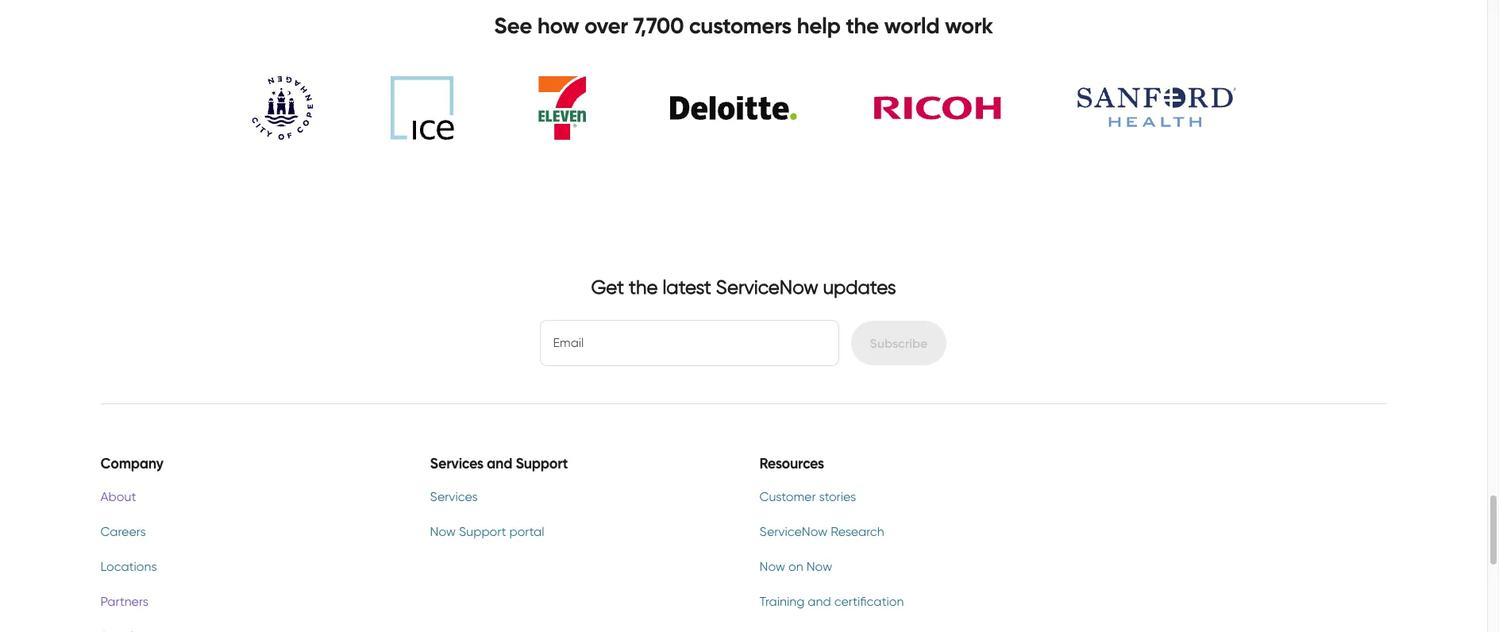 Task type: vqa. For each thing, say whether or not it's contained in the screenshot.
2023 on the left
no



Task type: locate. For each thing, give the bounding box(es) containing it.
customer
[[760, 489, 816, 504]]

services
[[430, 454, 484, 472], [430, 489, 478, 504]]

servicenow
[[716, 275, 818, 298], [760, 524, 828, 539]]

support up services link
[[516, 454, 568, 472]]

support
[[516, 454, 568, 472], [459, 524, 506, 539]]

support left portal
[[459, 524, 506, 539]]

and
[[487, 454, 512, 472], [808, 594, 831, 609]]

2 services from the top
[[430, 489, 478, 504]]

subscribe
[[870, 335, 928, 351]]

research
[[831, 524, 884, 539]]

1 horizontal spatial now
[[760, 559, 785, 574]]

latest
[[663, 275, 711, 298]]

0 horizontal spatial now
[[430, 524, 456, 539]]

0 vertical spatial and
[[487, 454, 512, 472]]

now for now on now
[[760, 559, 785, 574]]

0 vertical spatial support
[[516, 454, 568, 472]]

training and certification link
[[760, 592, 1051, 611]]

and for training
[[808, 594, 831, 609]]

certification
[[834, 594, 904, 609]]

partners
[[100, 594, 148, 609]]

locations link
[[100, 557, 392, 576]]

1 services from the top
[[430, 454, 484, 472]]

1 horizontal spatial support
[[516, 454, 568, 472]]

now on now
[[760, 559, 832, 574]]

and inside "link"
[[808, 594, 831, 609]]

0 horizontal spatial and
[[487, 454, 512, 472]]

and for services
[[487, 454, 512, 472]]

and right training
[[808, 594, 831, 609]]

1 vertical spatial and
[[808, 594, 831, 609]]

subscribe button
[[851, 321, 947, 365]]

get the latest servicenow updates
[[591, 275, 896, 298]]

0 horizontal spatial support
[[459, 524, 506, 539]]

services link
[[430, 487, 721, 506]]

servicenow research
[[760, 524, 884, 539]]

0 vertical spatial services
[[430, 454, 484, 472]]

Email text field
[[540, 321, 838, 365]]

now
[[430, 524, 456, 539], [760, 559, 785, 574], [807, 559, 832, 574]]

now support portal
[[430, 524, 544, 539]]

1 horizontal spatial and
[[808, 594, 831, 609]]

1 vertical spatial services
[[430, 489, 478, 504]]

services for services
[[430, 489, 478, 504]]

and up now support portal
[[487, 454, 512, 472]]

careers
[[100, 524, 146, 539]]

about link
[[100, 487, 392, 506]]



Task type: describe. For each thing, give the bounding box(es) containing it.
customer stories
[[760, 489, 856, 504]]

stories
[[819, 489, 856, 504]]

get
[[591, 275, 624, 298]]

about
[[100, 489, 136, 504]]

now on now link
[[760, 557, 1051, 576]]

portal
[[509, 524, 544, 539]]

now for now support portal
[[430, 524, 456, 539]]

updates
[[823, 275, 896, 298]]

servicenow research link
[[760, 522, 1051, 541]]

locations
[[100, 559, 157, 574]]

services and support
[[430, 454, 568, 472]]

careers link
[[100, 522, 392, 541]]

resources
[[760, 454, 824, 472]]

0 vertical spatial servicenow
[[716, 275, 818, 298]]

partners link
[[100, 592, 392, 611]]

services for services and support
[[430, 454, 484, 472]]

on
[[789, 559, 803, 574]]

2 horizontal spatial now
[[807, 559, 832, 574]]

1 vertical spatial support
[[459, 524, 506, 539]]

training and certification
[[760, 594, 904, 609]]

company
[[100, 454, 163, 472]]

training
[[760, 594, 805, 609]]

the
[[629, 275, 658, 298]]

now support portal link
[[430, 522, 721, 541]]

1 vertical spatial servicenow
[[760, 524, 828, 539]]

customer stories link
[[760, 487, 1051, 506]]



